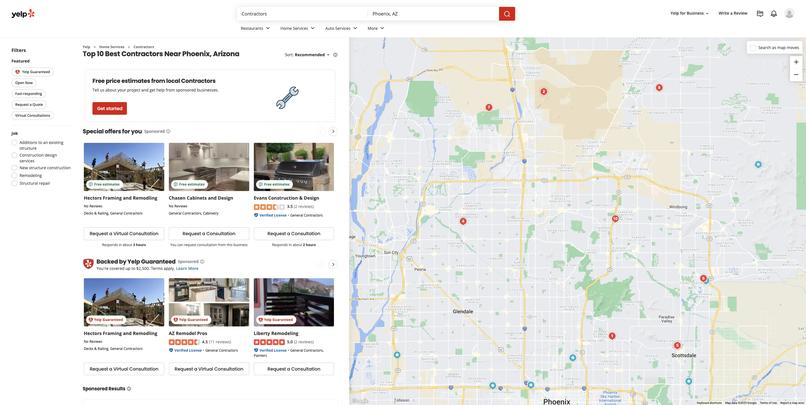Task type: vqa. For each thing, say whether or not it's contained in the screenshot.
construction
yes



Task type: locate. For each thing, give the bounding box(es) containing it.
request up responds in about 2 hours
[[268, 231, 286, 237]]

16 yelp guaranteed v2 image
[[173, 318, 178, 322]]

(2
[[294, 204, 297, 210], [294, 339, 297, 345]]

guaranteed inside button
[[30, 70, 50, 74]]

1 horizontal spatial 24 chevron down v2 image
[[309, 25, 316, 32]]

consultation
[[197, 243, 217, 248]]

yelp guaranteed for liberty remodeling
[[264, 318, 293, 323]]

24 chevron down v2 image
[[352, 25, 359, 32], [379, 25, 386, 32]]

1 none field from the left
[[242, 11, 364, 17]]

1 horizontal spatial 16 yelp guaranteed v2 image
[[88, 318, 93, 322]]

arizona
[[213, 49, 239, 59]]

now
[[25, 81, 33, 85]]

you
[[170, 243, 177, 248]]

request up request
[[183, 231, 201, 237]]

zoom in image
[[793, 59, 800, 65]]

1 previous image from the top
[[317, 128, 324, 135]]

1 vertical spatial hectors
[[84, 331, 102, 337]]

verified license button for virtual
[[260, 348, 287, 353]]

hours for consultation
[[306, 243, 316, 248]]

0 horizontal spatial design
[[218, 195, 233, 201]]

1 horizontal spatial terms
[[760, 402, 768, 405]]

a inside "group"
[[30, 102, 32, 107]]

1 vertical spatial railing,
[[98, 347, 109, 352]]

0 vertical spatial contractors,
[[182, 211, 202, 216]]

2 24 chevron down v2 image from the left
[[309, 25, 316, 32]]

1 horizontal spatial construction
[[268, 195, 298, 201]]

about for request a consultation
[[293, 243, 302, 248]]

auto
[[325, 25, 334, 31]]

license for virtual
[[274, 349, 287, 353]]

from up help
[[151, 77, 165, 85]]

about right us
[[105, 87, 117, 93]]

free for hectors framing and remodling
[[94, 182, 102, 187]]

0 horizontal spatial 24 chevron down v2 image
[[352, 25, 359, 32]]

request a virtual consultation up responds in about 3 hours
[[90, 231, 158, 237]]

1 24 chevron down v2 image from the left
[[264, 25, 271, 32]]

None field
[[242, 11, 364, 17], [373, 11, 495, 17]]

us
[[100, 87, 104, 93]]

2 24 chevron down v2 image from the left
[[379, 25, 386, 32]]

5 star rating image
[[254, 340, 285, 346]]

to left an
[[38, 140, 42, 145]]

home services link right 16 chevron right v2 icon
[[99, 45, 124, 49]]

infinity pro services image
[[567, 353, 579, 364]]

16 chevron right v2 image
[[92, 45, 97, 49]]

1 hectors framing and remodling no reviews decks & railing, general contractors from the top
[[84, 195, 157, 216]]

1 horizontal spatial 24 chevron down v2 image
[[379, 25, 386, 32]]

2 railing, from the top
[[98, 347, 109, 352]]

write a review link
[[717, 8, 750, 19]]

consultation
[[129, 231, 158, 237], [206, 231, 235, 237], [291, 231, 320, 237], [129, 366, 158, 373], [214, 366, 243, 373], [291, 366, 320, 373]]

about for request a virtual consultation
[[123, 243, 132, 248]]

0 vertical spatial for
[[680, 10, 686, 16]]

hours right 3
[[136, 243, 146, 248]]

request a consultation down general contractors, painters at the left
[[268, 366, 320, 373]]

1 vertical spatial hectors framing and remodling link
[[84, 331, 157, 337]]

map
[[778, 45, 786, 50], [792, 402, 798, 405]]

request
[[184, 243, 196, 248]]

3.5
[[287, 204, 293, 210]]

in for consultation
[[289, 243, 292, 248]]

license down 3.5 star rating image
[[274, 213, 287, 218]]

2 hectors framing and remodling no reviews decks & railing, general contractors from the top
[[84, 331, 157, 352]]

verified license down 3.5 star rating image
[[260, 213, 287, 218]]

verified license down 4.5 star rating image
[[175, 349, 202, 353]]

1 in from the left
[[119, 243, 122, 248]]

2 hours from the left
[[306, 243, 316, 248]]

get started
[[97, 105, 122, 112]]

free for chasen cabinets and design
[[179, 182, 187, 187]]

from left this
[[218, 243, 226, 248]]

verified
[[260, 213, 273, 218], [175, 349, 188, 353], [260, 349, 273, 353]]

request for request a consultation button associated with request a virtual consultation
[[268, 366, 286, 373]]

use
[[772, 402, 777, 405]]

virtual up results
[[113, 366, 128, 373]]

for left "business"
[[680, 10, 686, 16]]

construction up 3.5
[[268, 195, 298, 201]]

reviews) for virtual
[[298, 339, 314, 345]]

24 chevron down v2 image inside auto services link
[[352, 25, 359, 32]]

4.5 (11 reviews)
[[202, 339, 231, 345]]

a for request a consultation button associated with request a virtual consultation
[[287, 366, 290, 373]]

framing
[[103, 195, 122, 201], [103, 331, 122, 337]]

none field near
[[373, 11, 495, 17]]

0 horizontal spatial general contractors
[[205, 349, 238, 353]]

2 vertical spatial &
[[94, 347, 97, 352]]

request a virtual consultation button up 16 info v2 icon
[[84, 363, 164, 376]]

2 next image from the top
[[330, 261, 337, 268]]

1 free estimates from the left
[[94, 182, 120, 187]]

general inside chasen cabinets and design no reviews general contractors, cabinetry
[[169, 211, 182, 216]]

0 vertical spatial remodeling
[[20, 173, 42, 179]]

free estimates link for cabinets
[[169, 143, 249, 191]]

16 chevron down v2 image
[[326, 53, 331, 57]]

verified license button down 3.5 star rating image
[[260, 213, 287, 218]]

16 verified v2 image down 4.5 star rating image
[[169, 348, 173, 353]]

(2 for request a virtual consultation
[[294, 339, 297, 345]]

get
[[97, 105, 105, 112]]

yelp guaranteed inside button
[[22, 70, 50, 74]]

24 chevron down v2 image left auto
[[309, 25, 316, 32]]

reviews inside chasen cabinets and design no reviews general contractors, cabinetry
[[174, 204, 187, 209]]

0 horizontal spatial 16 yelp guaranteed v2 image
[[15, 70, 20, 75]]

next image
[[330, 128, 337, 135], [330, 261, 337, 268]]

virtual inside button
[[15, 113, 26, 118]]

yelp guaranteed link for az remodel pros
[[169, 279, 249, 327]]

(2 right 3.5
[[294, 204, 297, 210]]

option group containing job
[[10, 131, 71, 188]]

0 vertical spatial map
[[778, 45, 786, 50]]

0 horizontal spatial hours
[[136, 243, 146, 248]]

2 horizontal spatial sponsored
[[178, 259, 199, 265]]

structure
[[20, 146, 37, 151], [29, 165, 46, 171]]

request a quote button
[[11, 101, 47, 109]]

free
[[92, 77, 105, 85], [94, 182, 102, 187], [179, 182, 187, 187], [264, 182, 272, 187]]

0 horizontal spatial yelp guaranteed link
[[84, 279, 164, 327]]

terms of use
[[760, 402, 777, 405]]

request inside request a quote button
[[15, 102, 29, 107]]

christina o. image
[[784, 8, 795, 18]]

1 horizontal spatial for
[[680, 10, 686, 16]]

1 horizontal spatial sponsored
[[144, 129, 165, 134]]

request down general contractors, painters at the left
[[268, 366, 286, 373]]

google
[[748, 402, 757, 405]]

1 hectors framing and remodling link from the top
[[84, 195, 157, 201]]

home services inside the business categories element
[[281, 25, 308, 31]]

home services link down find text field
[[276, 21, 321, 37]]

near
[[164, 49, 181, 59]]

virtual for the az remodel pros link
[[198, 366, 213, 373]]

None search field
[[237, 7, 516, 21]]

verified up painters
[[260, 349, 273, 353]]

to
[[38, 140, 42, 145], [131, 266, 135, 271]]

4.5 star rating image
[[169, 340, 200, 346]]

reviews)
[[298, 204, 314, 210], [216, 339, 231, 345], [298, 339, 314, 345]]

request a virtual consultation up 16 info v2 icon
[[90, 366, 158, 373]]

16 info v2 image for special offers for you
[[166, 129, 171, 134]]

1 horizontal spatial to
[[131, 266, 135, 271]]

license for consultation
[[274, 213, 287, 218]]

10
[[97, 49, 104, 59]]

0 horizontal spatial for
[[122, 128, 130, 136]]

your
[[118, 87, 126, 93]]

2 horizontal spatial 16 info v2 image
[[333, 53, 338, 57]]

16 verified v2 image
[[254, 213, 258, 218], [169, 348, 173, 353], [254, 348, 258, 353]]

request a virtual consultation button down (11
[[169, 363, 249, 376]]

sponsored right you
[[144, 129, 165, 134]]

job
[[11, 131, 18, 136]]

Find text field
[[242, 11, 364, 17]]

0 vertical spatial sponsored
[[144, 129, 165, 134]]

to right up
[[131, 266, 135, 271]]

0 horizontal spatial from
[[151, 77, 165, 85]]

sponsored for backed by yelp guaranteed
[[178, 259, 199, 265]]

yelp inside button
[[671, 10, 679, 16]]

keyboard shortcuts
[[697, 402, 722, 405]]

0 vertical spatial previous image
[[317, 128, 324, 135]]

1 vertical spatial remodling
[[133, 331, 157, 337]]

1 horizontal spatial responds
[[272, 243, 288, 248]]

design up cabinetry
[[218, 195, 233, 201]]

0 vertical spatial home
[[281, 25, 292, 31]]

free estimates for framing
[[94, 182, 120, 187]]

general
[[110, 211, 123, 216], [169, 211, 182, 216], [290, 213, 303, 218], [110, 347, 123, 352], [205, 349, 218, 353], [290, 349, 303, 353]]

0 horizontal spatial construction
[[20, 153, 44, 158]]

16 chevron right v2 image
[[127, 45, 131, 49]]

verified for request a virtual consultation
[[260, 349, 273, 353]]

3 free estimates from the left
[[264, 182, 290, 187]]

estimates for hectors framing and remodling
[[103, 182, 120, 187]]

tell
[[92, 87, 99, 93]]

map left error
[[792, 402, 798, 405]]

1 horizontal spatial free estimates
[[179, 182, 205, 187]]

verified down 3.5 star rating image
[[260, 213, 273, 218]]

services down find text field
[[293, 25, 308, 31]]

free estimates
[[94, 182, 120, 187], [179, 182, 205, 187], [264, 182, 290, 187]]

16 verified v2 image for request a virtual consultation
[[254, 348, 258, 353]]

verified license
[[260, 213, 287, 218], [175, 349, 202, 353], [260, 349, 287, 353]]

0 vertical spatial (2
[[294, 204, 297, 210]]

request a consultation up responds in about 2 hours
[[268, 231, 320, 237]]

license down 4.5 star rating image
[[189, 349, 202, 353]]

free price estimates from local contractors tell us about your project and get help from sponsored businesses.
[[92, 77, 219, 93]]

verified license down 5 star rating image
[[260, 349, 287, 353]]

more
[[368, 25, 378, 31], [188, 266, 199, 271]]

1 horizontal spatial from
[[166, 87, 175, 93]]

1 vertical spatial contractors,
[[304, 349, 324, 353]]

0 vertical spatial hectors framing and remodling link
[[84, 195, 157, 201]]

2 yelp guaranteed link from the left
[[169, 279, 249, 327]]

previous image for request a virtual consultation
[[317, 261, 324, 268]]

structure down construction design services
[[29, 165, 46, 171]]

24 chevron down v2 image inside more link
[[379, 25, 386, 32]]

0 horizontal spatial home services
[[99, 45, 124, 49]]

0 vertical spatial general contractors
[[290, 213, 323, 218]]

16 chevron down v2 image
[[705, 11, 710, 16]]

russ handyman and construction image
[[654, 82, 665, 94]]

request a consultation for request a consultation
[[268, 231, 320, 237]]

chasen cabinets and design no reviews general contractors, cabinetry
[[169, 195, 233, 216]]

3 yelp guaranteed link from the left
[[254, 279, 334, 327]]

request a consultation button up responds in about 2 hours
[[254, 228, 334, 240]]

terms of use link
[[760, 402, 777, 405]]

16 free estimates v2 image
[[258, 182, 263, 187]]

16 free estimates v2 image for request a consultation
[[173, 182, 178, 187]]

yelp guaranteed link
[[84, 279, 164, 327], [169, 279, 249, 327], [254, 279, 334, 327]]

reviews for request a consultation
[[174, 204, 187, 209]]

in left 2
[[289, 243, 292, 248]]

terms left apply. at the bottom of page
[[151, 266, 163, 271]]

16 verified v2 image up painters
[[254, 348, 258, 353]]

about left 3
[[123, 243, 132, 248]]

2 design from the left
[[304, 195, 319, 201]]

for inside button
[[680, 10, 686, 16]]

to inside additions to an existing structure
[[38, 140, 42, 145]]

virtual up responds in about 3 hours
[[113, 231, 128, 237]]

16 info v2 image
[[127, 387, 131, 392]]

design for chasen cabinets and design no reviews general contractors, cabinetry
[[218, 195, 233, 201]]

request up responds in about 3 hours
[[90, 231, 108, 237]]

16 yelp guaranteed v2 image
[[15, 70, 20, 75], [88, 318, 93, 322], [258, 318, 263, 322]]

contractors, down cabinets
[[182, 211, 202, 216]]

1 horizontal spatial in
[[289, 243, 292, 248]]

none field find
[[242, 11, 364, 17]]

1 horizontal spatial free estimates link
[[169, 143, 249, 191]]

1 horizontal spatial 16 info v2 image
[[200, 260, 204, 264]]

request a virtual consultation for request a virtual consultation
[[90, 366, 158, 373]]

2 responds from the left
[[272, 243, 288, 248]]

contractors inside 'free price estimates from local contractors tell us about your project and get help from sponsored businesses.'
[[181, 77, 216, 85]]

terms left of
[[760, 402, 768, 405]]

started
[[106, 105, 122, 112]]

an
[[43, 140, 48, 145]]

map for moves
[[778, 45, 786, 50]]

verified license button down 5 star rating image
[[260, 348, 287, 353]]

map for error
[[792, 402, 798, 405]]

from down local
[[166, 87, 175, 93]]

2 previous image from the top
[[317, 261, 324, 268]]

1 responds from the left
[[102, 243, 118, 248]]

2 remodling from the top
[[133, 331, 157, 337]]

free price estimates from local contractors image
[[273, 84, 302, 112]]

request a virtual consultation button for request a virtual consultation
[[84, 363, 164, 376]]

in left 3
[[119, 243, 122, 248]]

for left you
[[122, 128, 130, 136]]

project
[[127, 87, 140, 93]]

reviews) right 3.5
[[298, 204, 314, 210]]

new image homes image
[[700, 275, 712, 287]]

2 horizontal spatial free estimates link
[[254, 143, 334, 191]]

1 (2 from the top
[[294, 204, 297, 210]]

0 vertical spatial remodling
[[133, 195, 157, 201]]

services left 16 chevron right v2 image at the left of the page
[[110, 45, 124, 49]]

1 vertical spatial framing
[[103, 331, 122, 337]]

reviews) right (11
[[216, 339, 231, 345]]

contractors, inside general contractors, painters
[[304, 349, 324, 353]]

1 vertical spatial map
[[792, 402, 798, 405]]

0 vertical spatial railing,
[[98, 211, 109, 216]]

request a virtual consultation button
[[84, 228, 164, 240], [84, 363, 164, 376], [169, 363, 249, 376]]

1 horizontal spatial home
[[281, 25, 292, 31]]

0 horizontal spatial about
[[105, 87, 117, 93]]

virtual for hectors framing and remodling "link" corresponding to request a virtual consultation
[[113, 366, 128, 373]]

request a consultation up you can request consultation from this business
[[183, 231, 235, 237]]

cabinets
[[187, 195, 207, 201]]

contractors, down 5.0 (2 reviews)
[[304, 349, 324, 353]]

1 vertical spatial (2
[[294, 339, 297, 345]]

business categories element
[[236, 21, 795, 37]]

vetsbuilt contracting image
[[698, 273, 709, 285]]

0 vertical spatial 16 info v2 image
[[333, 53, 338, 57]]

request down 4.5 star rating image
[[175, 366, 193, 373]]

1 vertical spatial next image
[[330, 261, 337, 268]]

can
[[177, 243, 183, 248]]

r h design and build image
[[672, 340, 683, 352]]

request a consultation button down general contractors, painters at the left
[[254, 363, 334, 376]]

user actions element
[[666, 7, 803, 43]]

request
[[15, 102, 29, 107], [90, 231, 108, 237], [183, 231, 201, 237], [268, 231, 286, 237], [90, 366, 108, 373], [175, 366, 193, 373], [268, 366, 286, 373]]

5.0
[[287, 339, 293, 345]]

construction up services
[[20, 153, 44, 158]]

you're covered up to $2,500. terms apply. learn more
[[97, 266, 199, 271]]

yelp guaranteed for hectors framing and remodling
[[94, 318, 123, 323]]

open now button
[[11, 79, 37, 87]]

1 horizontal spatial design
[[304, 195, 319, 201]]

design inside chasen cabinets and design no reviews general contractors, cabinetry
[[218, 195, 233, 201]]

license down 5 star rating image
[[274, 349, 287, 353]]

request for request a virtual consultation button related to request a consultation
[[90, 231, 108, 237]]

in
[[119, 243, 122, 248], [289, 243, 292, 248]]

24 chevron down v2 image right restaurants
[[264, 25, 271, 32]]

verified license button
[[260, 213, 287, 218], [175, 348, 202, 353], [260, 348, 287, 353]]

hours right 2
[[306, 243, 316, 248]]

2 vertical spatial from
[[218, 243, 226, 248]]

free estimates link for framing
[[84, 143, 164, 191]]

1 design from the left
[[218, 195, 233, 201]]

no inside chasen cabinets and design no reviews general contractors, cabinetry
[[169, 204, 174, 209]]

24 chevron down v2 image for restaurants
[[264, 25, 271, 32]]

r h design and build image
[[672, 340, 683, 352]]

2 horizontal spatial from
[[218, 243, 226, 248]]

home services right 16 chevron right v2 icon
[[99, 45, 124, 49]]

get started button
[[92, 102, 127, 115]]

1 16 free estimates v2 image from the left
[[88, 182, 93, 187]]

request a consultation button up you can request consultation from this business
[[169, 228, 249, 240]]

reviews) right 5.0
[[298, 339, 314, 345]]

google image
[[351, 398, 370, 406]]

2 framing from the top
[[103, 331, 122, 337]]

of
[[769, 402, 772, 405]]

1 horizontal spatial home services link
[[276, 21, 321, 37]]

0 vertical spatial hectors
[[84, 195, 102, 201]]

24 chevron down v2 image inside restaurants link
[[264, 25, 271, 32]]

0 vertical spatial home services link
[[276, 21, 321, 37]]

2 hectors framing and remodling link from the top
[[84, 331, 157, 337]]

home services down find text field
[[281, 25, 308, 31]]

responds
[[102, 243, 118, 248], [272, 243, 288, 248]]

virtual down request a quote button
[[15, 113, 26, 118]]

request up the sponsored results
[[90, 366, 108, 373]]

0 horizontal spatial free estimates
[[94, 182, 120, 187]]

auto services link
[[321, 21, 363, 37]]

remodeling up 5.0
[[271, 331, 299, 337]]

(2 right 5.0
[[294, 339, 297, 345]]

report a map error
[[781, 402, 805, 405]]

learn more link
[[176, 266, 199, 271]]

1 yelp guaranteed link from the left
[[84, 279, 164, 327]]

az remodel pros image
[[538, 86, 550, 98], [538, 86, 550, 98]]

write
[[719, 10, 730, 16]]

contractors, inside chasen cabinets and design no reviews general contractors, cabinetry
[[182, 211, 202, 216]]

1 horizontal spatial general contractors
[[290, 213, 323, 218]]

services right auto
[[335, 25, 351, 31]]

2 (2 from the top
[[294, 339, 297, 345]]

request for request a quote button
[[15, 102, 29, 107]]

virtual down 4.5
[[198, 366, 213, 373]]

1 vertical spatial home
[[99, 45, 110, 49]]

1 vertical spatial to
[[131, 266, 135, 271]]

hectors framing and remodling link
[[84, 195, 157, 201], [84, 331, 157, 337]]

yelp guaranteed for az remodel pros
[[179, 318, 208, 323]]

verified license for virtual
[[260, 349, 287, 353]]

az remodel pros
[[169, 331, 207, 337]]

request down fast-
[[15, 102, 29, 107]]

responds left 2
[[272, 243, 288, 248]]

1 hours from the left
[[136, 243, 146, 248]]

1 vertical spatial home services
[[99, 45, 124, 49]]

0 horizontal spatial in
[[119, 243, 122, 248]]

0 horizontal spatial none field
[[242, 11, 364, 17]]

16 info v2 image
[[333, 53, 338, 57], [166, 129, 171, 134], [200, 260, 204, 264]]

virtual consultations button
[[11, 112, 54, 120]]

(2 for request a consultation
[[294, 204, 297, 210]]

0 vertical spatial framing
[[103, 195, 122, 201]]

fast-responding button
[[11, 90, 46, 98]]

2 free estimates link from the left
[[169, 143, 249, 191]]

home right 16 chevron right v2 icon
[[99, 45, 110, 49]]

2 horizontal spatial free estimates
[[264, 182, 290, 187]]

sponsored up 'learn more' link
[[178, 259, 199, 265]]

24 chevron down v2 image for auto services
[[352, 25, 359, 32]]

hours for virtual
[[136, 243, 146, 248]]

1 horizontal spatial home services
[[281, 25, 308, 31]]

24 chevron down v2 image
[[264, 25, 271, 32], [309, 25, 316, 32]]

16 free estimates v2 image
[[88, 182, 93, 187], [173, 182, 178, 187]]

learn
[[176, 266, 187, 271]]

design up 3.5 (2 reviews)
[[304, 195, 319, 201]]

2 decks from the top
[[84, 347, 93, 352]]

1 vertical spatial structure
[[29, 165, 46, 171]]

1 horizontal spatial hours
[[306, 243, 316, 248]]

moves
[[787, 45, 799, 50]]

option group
[[10, 131, 71, 188]]

verified license button for consultation
[[260, 213, 287, 218]]

structural
[[20, 181, 38, 186]]

0 horizontal spatial map
[[778, 45, 786, 50]]

about left 2
[[293, 243, 302, 248]]

1 next image from the top
[[330, 128, 337, 135]]

16 verified v2 image down 3.5 star rating image
[[254, 213, 258, 218]]

request a virtual consultation down (11
[[175, 366, 243, 373]]

previous image
[[317, 128, 324, 135], [317, 261, 324, 268]]

1 horizontal spatial 16 free estimates v2 image
[[173, 182, 178, 187]]

new
[[20, 165, 28, 171]]

group
[[790, 56, 803, 81]]

license
[[274, 213, 287, 218], [189, 349, 202, 353], [274, 349, 287, 353]]

0 vertical spatial home services
[[281, 25, 308, 31]]

structure down additions
[[20, 146, 37, 151]]

1 24 chevron down v2 image from the left
[[352, 25, 359, 32]]

yelp link
[[83, 45, 90, 49]]

general contractors down 3.5 (2 reviews)
[[290, 213, 323, 218]]

verified for request a consultation
[[260, 213, 273, 218]]

&
[[299, 195, 303, 201], [94, 211, 97, 216], [94, 347, 97, 352]]

zoom out image
[[793, 71, 800, 78]]

3.5 (2 reviews)
[[287, 204, 314, 210]]

0 vertical spatial hectors framing and remodling no reviews decks & railing, general contractors
[[84, 195, 157, 216]]

evans
[[254, 195, 267, 201]]

0 horizontal spatial to
[[38, 140, 42, 145]]

a for request a virtual consultation button below (11
[[194, 366, 197, 373]]

1 decks from the top
[[84, 211, 93, 216]]

2 horizontal spatial about
[[293, 243, 302, 248]]

map right the as
[[778, 45, 786, 50]]

restaurants link
[[236, 21, 276, 37]]

1 horizontal spatial about
[[123, 243, 132, 248]]

1 vertical spatial home services link
[[99, 45, 124, 49]]

request a virtual consultation button up responds in about 3 hours
[[84, 228, 164, 240]]

backed
[[97, 258, 118, 266]]

sponsored left results
[[83, 386, 108, 393]]

hectors framing and remodling link for request a virtual consultation
[[84, 331, 157, 337]]

2 in from the left
[[289, 243, 292, 248]]

for
[[680, 10, 686, 16], [122, 128, 130, 136]]

a for write a review link
[[731, 10, 733, 16]]

0 horizontal spatial responds
[[102, 243, 118, 248]]

2 vertical spatial 16 info v2 image
[[200, 260, 204, 264]]

2 free estimates from the left
[[179, 182, 205, 187]]

0 vertical spatial more
[[368, 25, 378, 31]]

2 none field from the left
[[373, 11, 495, 17]]

responds up backed
[[102, 243, 118, 248]]

1 horizontal spatial services
[[293, 25, 308, 31]]

home down find text field
[[281, 25, 292, 31]]

1 horizontal spatial yelp guaranteed link
[[169, 279, 249, 327]]

0 horizontal spatial 24 chevron down v2 image
[[264, 25, 271, 32]]

1 vertical spatial terms
[[760, 402, 768, 405]]

2 hectors from the top
[[84, 331, 102, 337]]

general contractors down 4.5 (11 reviews)
[[205, 349, 238, 353]]

remodeling up structural
[[20, 173, 42, 179]]

0 horizontal spatial contractors,
[[182, 211, 202, 216]]

virtual
[[15, 113, 26, 118], [113, 231, 128, 237], [113, 366, 128, 373], [198, 366, 213, 373]]

3.5 star rating image
[[254, 204, 285, 210]]

1 vertical spatial from
[[166, 87, 175, 93]]

exact building image
[[610, 213, 621, 225]]

2 horizontal spatial 16 yelp guaranteed v2 image
[[258, 318, 263, 322]]

1 free estimates link from the left
[[84, 143, 164, 191]]

request a consultation button for request a consultation
[[254, 228, 334, 240]]

chasen cabinets and design image
[[683, 376, 695, 388]]

fast-
[[15, 91, 23, 96]]

2 16 free estimates v2 image from the left
[[173, 182, 178, 187]]

american brand home improvement image
[[753, 159, 764, 170]]

0 vertical spatial terms
[[151, 266, 163, 271]]

design
[[218, 195, 233, 201], [304, 195, 319, 201]]

review
[[734, 10, 748, 16]]

1 vertical spatial more
[[188, 266, 199, 271]]



Task type: describe. For each thing, give the bounding box(es) containing it.
24 chevron down v2 image for more
[[379, 25, 386, 32]]

design
[[45, 153, 57, 158]]

and inside 'free price estimates from local contractors tell us about your project and get help from sponsored businesses.'
[[141, 87, 149, 93]]

free inside 'free price estimates from local contractors tell us about your project and get help from sponsored businesses.'
[[92, 77, 105, 85]]

construction inside construction design services
[[20, 153, 44, 158]]

green home services image
[[483, 102, 495, 113]]

sponsored for special offers for you
[[144, 129, 165, 134]]

2
[[303, 243, 305, 248]]

you
[[131, 128, 142, 136]]

az remodel pros link
[[169, 331, 207, 337]]

liberty remodeling
[[254, 331, 299, 337]]

search
[[759, 45, 771, 50]]

verified license button down 4.5 star rating image
[[175, 348, 202, 353]]

painters
[[254, 354, 267, 359]]

az
[[169, 331, 175, 337]]

cabinetry
[[203, 211, 219, 216]]

open now
[[15, 81, 33, 85]]

hectors framing and remodling link for request a consultation
[[84, 195, 157, 201]]

no for request a virtual consultation
[[84, 204, 89, 209]]

map
[[725, 402, 731, 405]]

report
[[781, 402, 789, 405]]

16 yelp guaranteed v2 image inside yelp guaranteed button
[[15, 70, 20, 75]]

5.0 (2 reviews)
[[287, 339, 314, 345]]

0 horizontal spatial more
[[188, 266, 199, 271]]

Near text field
[[373, 11, 495, 17]]

special offers for you
[[83, 128, 142, 136]]

as
[[772, 45, 777, 50]]

business
[[234, 243, 248, 248]]

24 chevron down v2 image for home services
[[309, 25, 316, 32]]

responds for virtual
[[102, 243, 118, 248]]

special
[[83, 128, 104, 136]]

contractors link
[[134, 45, 154, 49]]

construction
[[47, 165, 71, 171]]

structure inside additions to an existing structure
[[20, 146, 37, 151]]

general contractors, painters
[[254, 349, 324, 359]]

ccc tile services image
[[487, 380, 499, 392]]

write a review
[[719, 10, 748, 16]]

0 horizontal spatial sponsored
[[83, 386, 108, 393]]

yelp guaranteed link for hectors framing and remodling
[[84, 279, 164, 327]]

consultations
[[27, 113, 50, 118]]

restaurants
[[241, 25, 263, 31]]

keyboard
[[697, 402, 709, 405]]

liberty
[[254, 331, 270, 337]]

a for request a consultation's request a consultation button
[[287, 231, 290, 237]]

chasen
[[169, 195, 186, 201]]

featured group
[[10, 58, 71, 121]]

0 vertical spatial from
[[151, 77, 165, 85]]

next image for request a virtual consultation
[[330, 261, 337, 268]]

backed by yelp guaranteed
[[97, 258, 176, 266]]

0 horizontal spatial home
[[99, 45, 110, 49]]

sort:
[[285, 52, 294, 58]]

request for request a virtual consultation's request a virtual consultation button
[[90, 366, 108, 373]]

more inside the business categories element
[[368, 25, 378, 31]]

estimates for evans construction & design
[[273, 182, 290, 187]]

best
[[105, 49, 120, 59]]

map region
[[347, 0, 806, 406]]

free estimates for cabinets
[[179, 182, 205, 187]]

4.5
[[202, 339, 208, 345]]

a for request a virtual consultation button related to request a consultation
[[109, 231, 112, 237]]

guaranteed for hectors framing and remodling
[[103, 318, 123, 323]]

notifications image
[[771, 10, 778, 17]]

1 vertical spatial &
[[94, 211, 97, 216]]

verified down 4.5 star rating image
[[175, 349, 188, 353]]

request a virtual consultation button for request a consultation
[[84, 228, 164, 240]]

details remodeling image
[[607, 331, 618, 342]]

additions
[[20, 140, 37, 145]]

free for evans construction & design
[[264, 182, 272, 187]]

get
[[150, 87, 155, 93]]

offers
[[105, 128, 121, 136]]

search as map moves
[[759, 45, 799, 50]]

1 railing, from the top
[[98, 211, 109, 216]]

responds for consultation
[[272, 243, 288, 248]]

shortcuts
[[710, 402, 722, 405]]

previous image for request a consultation
[[317, 128, 324, 135]]

results
[[109, 386, 125, 393]]

$2,500.
[[136, 266, 150, 271]]

evans construction & design
[[254, 195, 319, 201]]

home inside the business categories element
[[281, 25, 292, 31]]

0 vertical spatial &
[[299, 195, 303, 201]]

virtual for request a consultation's hectors framing and remodling "link"
[[113, 231, 128, 237]]

request a consultation button for request a virtual consultation
[[254, 363, 334, 376]]

responding
[[23, 91, 42, 96]]

16 info v2 image for backed by yelp guaranteed
[[200, 260, 204, 264]]

and inside chasen cabinets and design no reviews general contractors, cabinetry
[[208, 195, 217, 201]]

virtual consultations
[[15, 113, 50, 118]]

request for request a consultation button on top of you can request consultation from this business
[[183, 231, 201, 237]]

a for request a consultation button on top of you can request consultation from this business
[[202, 231, 205, 237]]

recommended button
[[295, 52, 331, 58]]

top
[[83, 49, 96, 59]]

next image for request a consultation
[[330, 128, 337, 135]]

general contractors for consultation
[[290, 213, 323, 218]]

hectors framing and remodling image
[[805, 392, 806, 403]]

1 hectors from the top
[[84, 195, 102, 201]]

16 yelp guaranteed v2 image for request a virtual consultation
[[88, 318, 93, 322]]

0 horizontal spatial remodeling
[[20, 173, 42, 179]]

local
[[166, 77, 180, 85]]

a for request a virtual consultation's request a virtual consultation button
[[109, 366, 112, 373]]

existing
[[49, 140, 63, 145]]

yelp inside button
[[22, 70, 29, 74]]

liberty remodeling link
[[254, 331, 299, 337]]

guaranteed for liberty remodeling
[[272, 318, 293, 323]]

0 horizontal spatial services
[[110, 45, 124, 49]]

16 yelp guaranteed v2 image for request a consultation
[[258, 318, 263, 322]]

reviews for request a virtual consultation
[[89, 204, 102, 209]]

rko construction image
[[391, 350, 403, 361]]

fast-responding
[[15, 91, 42, 96]]

repair
[[39, 181, 50, 186]]

projects image
[[757, 10, 764, 17]]

covered
[[109, 266, 124, 271]]

0 horizontal spatial home services link
[[99, 45, 124, 49]]

responds in about 3 hours
[[102, 243, 146, 248]]

quote
[[33, 102, 43, 107]]

help
[[156, 87, 165, 93]]

by
[[119, 258, 126, 266]]

request a virtual consultation for request a consultation
[[90, 231, 158, 237]]

jr mcdade marble & granite division image
[[525, 380, 537, 391]]

1 vertical spatial construction
[[268, 195, 298, 201]]

request a consultation for request a virtual consultation
[[268, 366, 320, 373]]

additions to an existing structure
[[20, 140, 63, 151]]

©2023
[[738, 402, 747, 405]]

estimates inside 'free price estimates from local contractors tell us about your project and get help from sponsored businesses.'
[[121, 77, 150, 85]]

responds in about 2 hours
[[272, 243, 316, 248]]

16 info v2 image for top 10 best contractors near phoenix, arizona
[[333, 53, 338, 57]]

1 vertical spatial for
[[122, 128, 130, 136]]

up
[[126, 266, 130, 271]]

estimates for chasen cabinets and design
[[188, 182, 205, 187]]

recommended
[[295, 52, 325, 58]]

general inside general contractors, painters
[[290, 349, 303, 353]]

verified license for consultation
[[260, 213, 287, 218]]

0 horizontal spatial terms
[[151, 266, 163, 271]]

no for request a consultation
[[169, 204, 174, 209]]

services for 24 chevron down v2 image within the auto services link
[[335, 25, 351, 31]]

report a map error link
[[781, 402, 805, 405]]

a for request a quote button
[[30, 102, 32, 107]]

business
[[687, 10, 704, 16]]

16 free estimates v2 image for request a virtual consultation
[[88, 182, 93, 187]]

guaranteed for az remodel pros
[[188, 318, 208, 323]]

general contractors for virtual
[[205, 349, 238, 353]]

keyboard shortcuts button
[[697, 402, 722, 406]]

services
[[20, 158, 34, 164]]

1 framing from the top
[[103, 195, 122, 201]]

design for evans construction & design
[[304, 195, 319, 201]]

yelp for business
[[671, 10, 704, 16]]

services for 24 chevron down v2 icon associated with home services
[[293, 25, 308, 31]]

reviews) for consultation
[[298, 204, 314, 210]]

in for virtual
[[119, 243, 122, 248]]

16 verified v2 image for request a consultation
[[254, 213, 258, 218]]

request for request a virtual consultation button below (11
[[175, 366, 193, 373]]

search image
[[504, 11, 511, 17]]

yelp guaranteed
[[127, 258, 176, 266]]

yelp guaranteed link for liberty remodeling
[[254, 279, 334, 327]]

yelp for business button
[[669, 8, 712, 19]]

request for request a consultation's request a consultation button
[[268, 231, 286, 237]]

3 free estimates link from the left
[[254, 143, 334, 191]]

error
[[799, 402, 805, 405]]

filters
[[11, 47, 26, 53]]

featured
[[11, 58, 30, 64]]

remodel
[[176, 331, 196, 337]]

about inside 'free price estimates from local contractors tell us about your project and get help from sponsored businesses.'
[[105, 87, 117, 93]]

1 remodling from the top
[[133, 195, 157, 201]]

(11
[[209, 339, 215, 345]]

1 vertical spatial remodeling
[[271, 331, 299, 337]]

chasen cabinets and design link
[[169, 195, 233, 201]]

d&d construction image
[[457, 216, 469, 227]]



